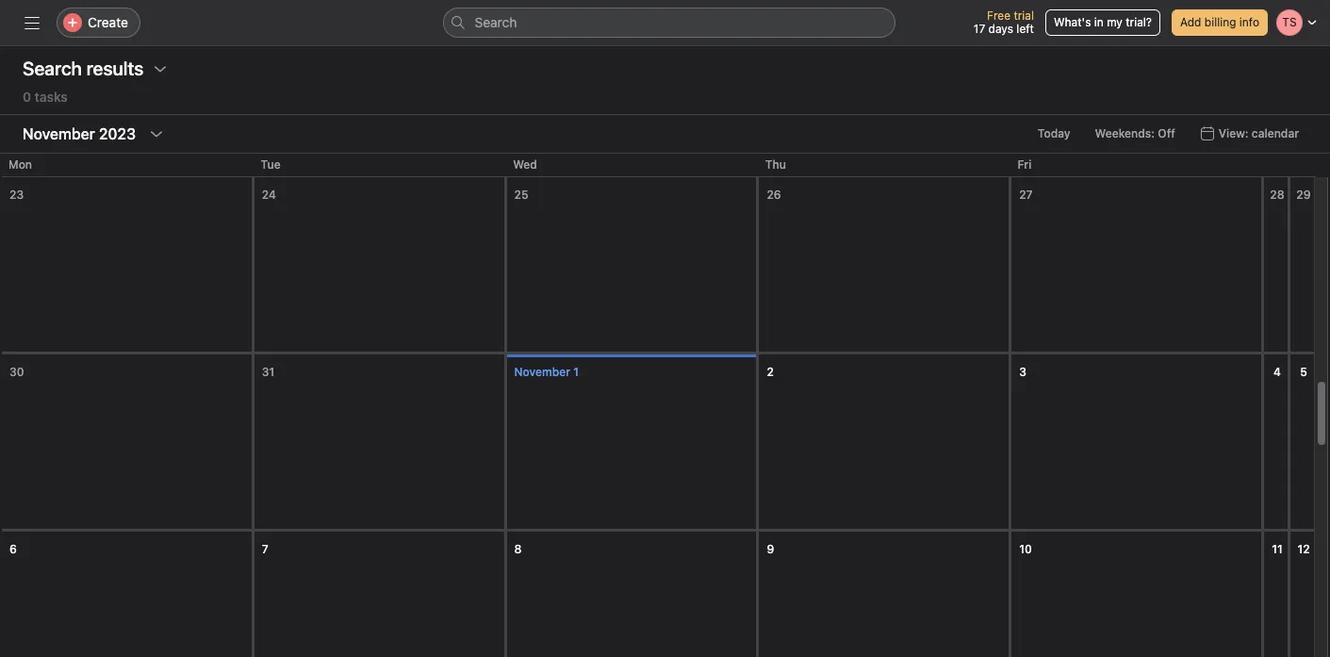 Task type: vqa. For each thing, say whether or not it's contained in the screenshot.
"in"
yes



Task type: describe. For each thing, give the bounding box(es) containing it.
6
[[9, 542, 17, 556]]

trial
[[1014, 8, 1034, 23]]

23
[[9, 188, 24, 202]]

3
[[1019, 365, 1026, 379]]

my
[[1107, 15, 1123, 29]]

free trial 17 days left
[[974, 8, 1034, 36]]

create
[[88, 14, 128, 30]]

november 2023
[[23, 125, 136, 142]]

weekends:
[[1095, 126, 1155, 140]]

0
[[23, 89, 31, 105]]

29
[[1296, 188, 1311, 202]]

fri
[[1017, 157, 1032, 172]]

calendar
[[1252, 126, 1299, 140]]

view: calendar button
[[1191, 121, 1307, 147]]

what's
[[1054, 15, 1091, 29]]

tue
[[261, 157, 281, 172]]

2
[[767, 365, 774, 379]]

28
[[1270, 188, 1284, 202]]

create button
[[57, 8, 140, 38]]

info
[[1239, 15, 1259, 29]]

weekends: off button
[[1086, 121, 1184, 147]]

what's in my trial? button
[[1045, 9, 1160, 36]]

0 tasks
[[23, 89, 68, 105]]

31
[[262, 365, 275, 379]]

actions image
[[153, 61, 168, 76]]

search results
[[23, 57, 144, 79]]

search
[[475, 14, 517, 30]]

trial?
[[1126, 15, 1152, 29]]

view: calendar
[[1219, 126, 1299, 140]]

today button
[[1029, 121, 1079, 147]]

add
[[1180, 15, 1201, 29]]

view:
[[1219, 126, 1249, 140]]

24
[[262, 188, 276, 202]]

7
[[262, 542, 268, 556]]

8
[[514, 542, 522, 556]]

pick month image
[[149, 126, 164, 141]]



Task type: locate. For each thing, give the bounding box(es) containing it.
30
[[9, 365, 24, 379]]

4
[[1273, 365, 1281, 379]]

add billing info
[[1180, 15, 1259, 29]]

10
[[1019, 542, 1032, 556]]

26
[[767, 188, 781, 202]]

1
[[573, 365, 579, 379]]

25
[[514, 188, 528, 202]]

5
[[1300, 365, 1307, 379]]

9
[[767, 542, 774, 556]]

in
[[1094, 15, 1104, 29]]

search list box
[[443, 8, 895, 38]]

add billing info button
[[1172, 9, 1268, 36]]

expand sidebar image
[[25, 15, 40, 30]]

billing
[[1204, 15, 1236, 29]]

27
[[1019, 188, 1033, 202]]

november 1
[[514, 365, 579, 379]]

weekends: off
[[1095, 126, 1175, 140]]

free
[[987, 8, 1011, 23]]

17
[[974, 22, 985, 36]]

mon
[[8, 157, 32, 172]]

12
[[1297, 542, 1310, 556]]

search button
[[443, 8, 895, 38]]

days
[[988, 22, 1013, 36]]

tasks
[[35, 89, 68, 105]]

11
[[1272, 542, 1283, 556]]

0 tasks button
[[23, 89, 68, 114]]

wed
[[513, 157, 537, 172]]

november
[[514, 365, 570, 379]]

thu
[[765, 157, 786, 172]]

today
[[1038, 126, 1070, 140]]

left
[[1016, 22, 1034, 36]]

off
[[1158, 126, 1175, 140]]

what's in my trial?
[[1054, 15, 1152, 29]]



